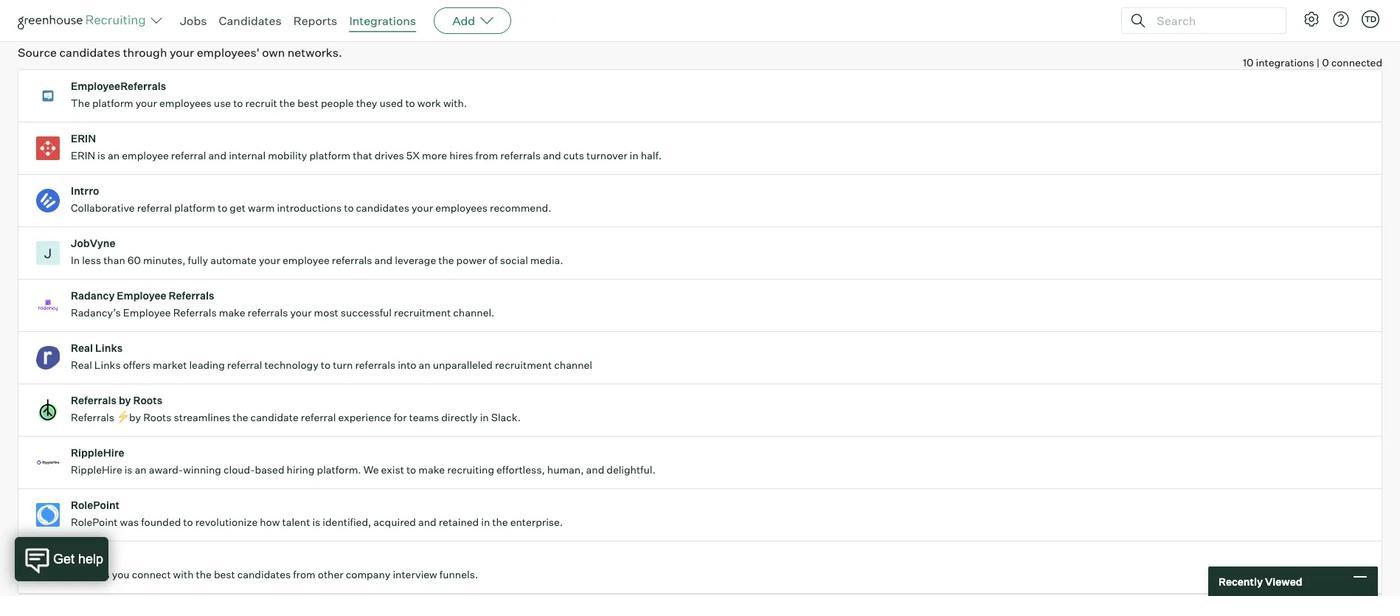 Task type: describe. For each thing, give the bounding box(es) containing it.
employees inside intrro collaborative referral platform to get warm introductions to candidates your employees recommend.
[[435, 202, 488, 214]]

intrro
[[71, 185, 99, 197]]

2 real from the top
[[71, 359, 92, 372]]

platform inside 'employeereferrals the platform your employees use to recruit the best people they used to work with.'
[[92, 97, 133, 110]]

integrations link
[[349, 13, 416, 28]]

from inside tofu tofu lets you connect with the best candidates from other company interview funnels.
[[293, 568, 316, 581]]

in
[[71, 254, 80, 267]]

in inside referrals by roots referrals ⚡ by roots streamlines the candidate referral experience for teams directly in slack.
[[480, 411, 489, 424]]

based
[[255, 463, 284, 476]]

to right introductions
[[344, 202, 354, 214]]

1 tofu from the top
[[71, 551, 91, 564]]

fully
[[188, 254, 208, 267]]

10
[[1243, 56, 1254, 69]]

automate
[[210, 254, 257, 267]]

founded
[[141, 516, 181, 529]]

of
[[489, 254, 498, 267]]

1 rolepoint from the top
[[71, 499, 120, 512]]

used
[[380, 97, 403, 110]]

an inside real links real links offers market leading referral technology to turn referrals into an unparalleled recruitment channel
[[419, 359, 431, 372]]

the inside 'employeereferrals the platform your employees use to recruit the best people they used to work with.'
[[279, 97, 295, 110]]

referral inside intrro collaborative referral platform to get warm introductions to candidates your employees recommend.
[[137, 202, 172, 214]]

technology
[[264, 359, 319, 372]]

recommend.
[[490, 202, 551, 214]]

1 vertical spatial roots
[[143, 411, 172, 424]]

employees'
[[197, 45, 259, 60]]

hiring
[[287, 463, 315, 476]]

effortless,
[[497, 463, 545, 476]]

channel.
[[453, 306, 495, 319]]

referrals inside real links real links offers market leading referral technology to turn referrals into an unparalleled recruitment channel
[[355, 359, 396, 372]]

referrals inside the jobvyne in less than 60 minutes, fully automate your employee referrals and leverage the power of social media.
[[332, 254, 372, 267]]

human,
[[547, 463, 584, 476]]

minutes,
[[143, 254, 186, 267]]

recently
[[1219, 575, 1263, 588]]

make inside ripplehire ripplehire is an award-winning cloud-based hiring platform. we exist to make recruiting effortless, human, and delightful.
[[418, 463, 445, 476]]

1 vertical spatial employee
[[123, 306, 171, 319]]

employee inside "erin erin is an employee referral and internal mobility platform that drives 5x more hires from referrals and cuts turnover in half."
[[122, 149, 169, 162]]

jobs
[[180, 13, 207, 28]]

referral sourcing
[[18, 13, 131, 30]]

intrro collaborative referral platform to get warm introductions to candidates your employees recommend.
[[71, 185, 551, 214]]

get
[[230, 202, 246, 214]]

employee inside the jobvyne in less than 60 minutes, fully automate your employee referrals and leverage the power of social media.
[[283, 254, 330, 267]]

to left get
[[218, 202, 227, 214]]

acquired
[[374, 516, 416, 529]]

2 tofu from the top
[[71, 568, 90, 581]]

1 vertical spatial by
[[129, 411, 141, 424]]

retained
[[439, 516, 479, 529]]

market
[[153, 359, 187, 372]]

1 vertical spatial links
[[94, 359, 121, 372]]

is for ripplehire
[[124, 463, 132, 476]]

referral inside "erin erin is an employee referral and internal mobility platform that drives 5x more hires from referrals and cuts turnover in half."
[[171, 149, 206, 162]]

0
[[1322, 56, 1329, 69]]

use
[[214, 97, 231, 110]]

0 vertical spatial employee
[[117, 289, 166, 302]]

successful
[[341, 306, 392, 319]]

reports
[[293, 13, 337, 28]]

|
[[1317, 56, 1320, 69]]

less
[[82, 254, 101, 267]]

that
[[353, 149, 372, 162]]

revolutionize
[[195, 516, 258, 529]]

through
[[123, 45, 167, 60]]

1 real from the top
[[71, 342, 93, 355]]

connected
[[1331, 56, 1382, 69]]

work
[[417, 97, 441, 110]]

erin erin is an employee referral and internal mobility platform that drives 5x more hires from referrals and cuts turnover in half.
[[71, 132, 662, 162]]

for
[[394, 411, 407, 424]]

channel
[[554, 359, 592, 372]]

own
[[262, 45, 285, 60]]

in inside "erin erin is an employee referral and internal mobility platform that drives 5x more hires from referrals and cuts turnover in half."
[[630, 149, 639, 162]]

mobility
[[268, 149, 307, 162]]

2 ripplehire from the top
[[71, 463, 122, 476]]

was
[[120, 516, 139, 529]]

cuts
[[563, 149, 584, 162]]

tofu tofu lets you connect with the best candidates from other company interview funnels.
[[71, 551, 478, 581]]

candidate
[[251, 411, 299, 424]]

winning
[[183, 463, 221, 476]]

employeereferrals the platform your employees use to recruit the best people they used to work with.
[[71, 80, 467, 110]]

candidates
[[219, 13, 282, 28]]

drives
[[375, 149, 404, 162]]

exist
[[381, 463, 404, 476]]

integrations
[[349, 13, 416, 28]]

the
[[71, 97, 90, 110]]

recruitment inside radancy employee referrals radancy's employee referrals make referrals your most successful recruitment channel.
[[394, 306, 451, 319]]

your inside 'employeereferrals the platform your employees use to recruit the best people they used to work with.'
[[136, 97, 157, 110]]

slack.
[[491, 411, 521, 424]]

0 vertical spatial roots
[[133, 394, 162, 407]]

td button
[[1362, 10, 1380, 28]]

real links real links offers market leading referral technology to turn referrals into an unparalleled recruitment channel
[[71, 342, 592, 372]]

the inside the jobvyne in less than 60 minutes, fully automate your employee referrals and leverage the power of social media.
[[438, 254, 454, 267]]

employeereferrals
[[71, 80, 166, 93]]

2 erin from the top
[[71, 149, 95, 162]]

award-
[[149, 463, 183, 476]]

you
[[112, 568, 130, 581]]

platform inside intrro collaborative referral platform to get warm introductions to candidates your employees recommend.
[[174, 202, 215, 214]]

best inside tofu tofu lets you connect with the best candidates from other company interview funnels.
[[214, 568, 235, 581]]

greenhouse recruiting image
[[18, 12, 150, 30]]

your inside intrro collaborative referral platform to get warm introductions to candidates your employees recommend.
[[412, 202, 433, 214]]

most
[[314, 306, 338, 319]]

jobs link
[[180, 13, 207, 28]]

and left cuts on the top of page
[[543, 149, 561, 162]]

to right used
[[405, 97, 415, 110]]

the inside referrals by roots referrals ⚡ by roots streamlines the candidate referral experience for teams directly in slack.
[[233, 411, 248, 424]]

the inside rolepoint rolepoint was founded to revolutionize how talent is identified, acquired and retained in the enterprise.
[[492, 516, 508, 529]]

hires
[[449, 149, 473, 162]]

the inside tofu tofu lets you connect with the best candidates from other company interview funnels.
[[196, 568, 212, 581]]

unparalleled
[[433, 359, 493, 372]]

ripplehire ripplehire is an award-winning cloud-based hiring platform. we exist to make recruiting effortless, human, and delightful.
[[71, 446, 656, 476]]

in inside rolepoint rolepoint was founded to revolutionize how talent is identified, acquired and retained in the enterprise.
[[481, 516, 490, 529]]

source candidates through your employees' own networks.
[[18, 45, 342, 60]]

to right use
[[233, 97, 243, 110]]

media.
[[530, 254, 563, 267]]

and left internal
[[208, 149, 227, 162]]

company
[[346, 568, 391, 581]]

streamlines
[[174, 411, 230, 424]]

employees inside 'employeereferrals the platform your employees use to recruit the best people they used to work with.'
[[159, 97, 212, 110]]

and inside ripplehire ripplehire is an award-winning cloud-based hiring platform. we exist to make recruiting effortless, human, and delightful.
[[586, 463, 604, 476]]

and inside the jobvyne in less than 60 minutes, fully automate your employee referrals and leverage the power of social media.
[[374, 254, 393, 267]]

funnels.
[[440, 568, 478, 581]]

lets
[[92, 568, 110, 581]]



Task type: locate. For each thing, give the bounding box(es) containing it.
collaborative
[[71, 202, 135, 214]]

cloud-
[[223, 463, 255, 476]]

the right with at the bottom left of page
[[196, 568, 212, 581]]

an inside "erin erin is an employee referral and internal mobility platform that drives 5x more hires from referrals and cuts turnover in half."
[[108, 149, 120, 162]]

ripplehire
[[71, 446, 124, 459], [71, 463, 122, 476]]

in right retained
[[481, 516, 490, 529]]

to
[[233, 97, 243, 110], [405, 97, 415, 110], [218, 202, 227, 214], [344, 202, 354, 214], [321, 359, 331, 372], [406, 463, 416, 476], [183, 516, 193, 529]]

configure image
[[1303, 10, 1321, 28]]

and left retained
[[418, 516, 436, 529]]

0 vertical spatial erin
[[71, 132, 96, 145]]

j
[[44, 245, 52, 261]]

0 vertical spatial in
[[630, 149, 639, 162]]

referrals up technology
[[248, 306, 288, 319]]

networks.
[[288, 45, 342, 60]]

1 vertical spatial recruitment
[[495, 359, 552, 372]]

internal
[[229, 149, 266, 162]]

2 horizontal spatial platform
[[309, 149, 351, 162]]

the left power
[[438, 254, 454, 267]]

best right with at the bottom left of page
[[214, 568, 235, 581]]

roots right ⚡
[[143, 411, 172, 424]]

1 vertical spatial real
[[71, 359, 92, 372]]

make left recruiting
[[418, 463, 445, 476]]

employee right radancy's
[[123, 306, 171, 319]]

is for erin
[[97, 149, 105, 162]]

1 horizontal spatial employee
[[283, 254, 330, 267]]

0 vertical spatial from
[[476, 149, 498, 162]]

recruitment left channel
[[495, 359, 552, 372]]

0 vertical spatial rolepoint
[[71, 499, 120, 512]]

⚡
[[117, 411, 127, 424]]

erin down the
[[71, 132, 96, 145]]

1 horizontal spatial candidates
[[237, 568, 291, 581]]

platform left the that
[[309, 149, 351, 162]]

10 integrations | 0 connected
[[1243, 56, 1382, 69]]

make inside radancy employee referrals radancy's employee referrals make referrals your most successful recruitment channel.
[[219, 306, 245, 319]]

5x
[[406, 149, 420, 162]]

recruitment left channel.
[[394, 306, 451, 319]]

is inside rolepoint rolepoint was founded to revolutionize how talent is identified, acquired and retained in the enterprise.
[[312, 516, 320, 529]]

we
[[363, 463, 379, 476]]

to right founded
[[183, 516, 193, 529]]

2 vertical spatial candidates
[[237, 568, 291, 581]]

employee
[[122, 149, 169, 162], [283, 254, 330, 267]]

0 vertical spatial is
[[97, 149, 105, 162]]

talent
[[282, 516, 310, 529]]

1 erin from the top
[[71, 132, 96, 145]]

best left people
[[297, 97, 319, 110]]

to inside ripplehire ripplehire is an award-winning cloud-based hiring platform. we exist to make recruiting effortless, human, and delightful.
[[406, 463, 416, 476]]

platform inside "erin erin is an employee referral and internal mobility platform that drives 5x more hires from referrals and cuts turnover in half."
[[309, 149, 351, 162]]

2 vertical spatial platform
[[174, 202, 215, 214]]

employee
[[117, 289, 166, 302], [123, 306, 171, 319]]

1 ripplehire from the top
[[71, 446, 124, 459]]

sourcing
[[72, 13, 131, 30]]

an for based
[[135, 463, 147, 476]]

leverage
[[395, 254, 436, 267]]

offers
[[123, 359, 150, 372]]

0 horizontal spatial platform
[[92, 97, 133, 110]]

experience
[[338, 411, 391, 424]]

0 horizontal spatial recruitment
[[394, 306, 451, 319]]

links left offers
[[94, 359, 121, 372]]

candidates down greenhouse recruiting image
[[59, 45, 120, 60]]

referral inside referrals by roots referrals ⚡ by roots streamlines the candidate referral experience for teams directly in slack.
[[301, 411, 336, 424]]

0 vertical spatial tofu
[[71, 551, 91, 564]]

social
[[500, 254, 528, 267]]

1 vertical spatial rolepoint
[[71, 516, 118, 529]]

interview
[[393, 568, 437, 581]]

recently viewed
[[1219, 575, 1302, 588]]

0 vertical spatial links
[[95, 342, 123, 355]]

0 vertical spatial employees
[[159, 97, 212, 110]]

your up the leverage
[[412, 202, 433, 214]]

rolepoint rolepoint was founded to revolutionize how talent is identified, acquired and retained in the enterprise.
[[71, 499, 563, 529]]

0 horizontal spatial from
[[293, 568, 316, 581]]

into
[[398, 359, 416, 372]]

referrals
[[500, 149, 541, 162], [332, 254, 372, 267], [248, 306, 288, 319], [355, 359, 396, 372]]

2 vertical spatial is
[[312, 516, 320, 529]]

employees left use
[[159, 97, 212, 110]]

2 rolepoint from the top
[[71, 516, 118, 529]]

your right automate
[[259, 254, 280, 267]]

platform left get
[[174, 202, 215, 214]]

your left most
[[290, 306, 312, 319]]

td button
[[1359, 7, 1382, 31]]

integrations
[[1256, 56, 1314, 69]]

2 horizontal spatial candidates
[[356, 202, 409, 214]]

0 vertical spatial platform
[[92, 97, 133, 110]]

referrals inside radancy employee referrals radancy's employee referrals make referrals your most successful recruitment channel.
[[248, 306, 288, 319]]

is inside ripplehire ripplehire is an award-winning cloud-based hiring platform. we exist to make recruiting effortless, human, and delightful.
[[124, 463, 132, 476]]

introductions
[[277, 202, 342, 214]]

an left the award- at the left bottom of page
[[135, 463, 147, 476]]

1 vertical spatial make
[[418, 463, 445, 476]]

teams
[[409, 411, 439, 424]]

referrals up successful
[[332, 254, 372, 267]]

1 vertical spatial in
[[480, 411, 489, 424]]

in left slack. on the left
[[480, 411, 489, 424]]

1 vertical spatial tofu
[[71, 568, 90, 581]]

is inside "erin erin is an employee referral and internal mobility platform that drives 5x more hires from referrals and cuts turnover in half."
[[97, 149, 105, 162]]

than
[[103, 254, 125, 267]]

by right ⚡
[[129, 411, 141, 424]]

rolepoint left was
[[71, 516, 118, 529]]

1 vertical spatial ripplehire
[[71, 463, 122, 476]]

1 horizontal spatial recruitment
[[495, 359, 552, 372]]

rolepoint up lets
[[71, 499, 120, 512]]

1 vertical spatial erin
[[71, 149, 95, 162]]

referral left internal
[[171, 149, 206, 162]]

the right 'recruit'
[[279, 97, 295, 110]]

an for internal
[[108, 149, 120, 162]]

reports link
[[293, 13, 337, 28]]

2 vertical spatial an
[[135, 463, 147, 476]]

an
[[108, 149, 120, 162], [419, 359, 431, 372], [135, 463, 147, 476]]

roots down offers
[[133, 394, 162, 407]]

to right exist
[[406, 463, 416, 476]]

connect
[[132, 568, 171, 581]]

with
[[173, 568, 194, 581]]

1 horizontal spatial is
[[124, 463, 132, 476]]

and inside rolepoint rolepoint was founded to revolutionize how talent is identified, acquired and retained in the enterprise.
[[418, 516, 436, 529]]

an right into at the bottom left of the page
[[419, 359, 431, 372]]

candidates link
[[219, 13, 282, 28]]

td
[[1365, 14, 1377, 24]]

directly
[[441, 411, 478, 424]]

1 vertical spatial employees
[[435, 202, 488, 214]]

1 horizontal spatial platform
[[174, 202, 215, 214]]

from right hires
[[476, 149, 498, 162]]

referral right leading
[[227, 359, 262, 372]]

1 vertical spatial is
[[124, 463, 132, 476]]

jobvyne
[[71, 237, 116, 250]]

0 vertical spatial by
[[119, 394, 131, 407]]

in left half.
[[630, 149, 639, 162]]

0 horizontal spatial best
[[214, 568, 235, 581]]

your
[[170, 45, 194, 60], [136, 97, 157, 110], [412, 202, 433, 214], [259, 254, 280, 267], [290, 306, 312, 319]]

0 horizontal spatial an
[[108, 149, 120, 162]]

2 horizontal spatial is
[[312, 516, 320, 529]]

candidates down "how"
[[237, 568, 291, 581]]

enterprise.
[[510, 516, 563, 529]]

recruit
[[245, 97, 277, 110]]

2 horizontal spatial an
[[419, 359, 431, 372]]

employee up radancy employee referrals radancy's employee referrals make referrals your most successful recruitment channel.
[[283, 254, 330, 267]]

0 vertical spatial recruitment
[[394, 306, 451, 319]]

in
[[630, 149, 639, 162], [480, 411, 489, 424], [481, 516, 490, 529]]

1 horizontal spatial make
[[418, 463, 445, 476]]

to inside real links real links offers market leading referral technology to turn referrals into an unparalleled recruitment channel
[[321, 359, 331, 372]]

candidates inside intrro collaborative referral platform to get warm introductions to candidates your employees recommend.
[[356, 202, 409, 214]]

add button
[[434, 7, 511, 34]]

referral right collaborative
[[137, 202, 172, 214]]

your inside radancy employee referrals radancy's employee referrals make referrals your most successful recruitment channel.
[[290, 306, 312, 319]]

an up collaborative
[[108, 149, 120, 162]]

is right talent
[[312, 516, 320, 529]]

to inside rolepoint rolepoint was founded to revolutionize how talent is identified, acquired and retained in the enterprise.
[[183, 516, 193, 529]]

recruitment inside real links real links offers market leading referral technology to turn referrals into an unparalleled recruitment channel
[[495, 359, 552, 372]]

0 horizontal spatial employees
[[159, 97, 212, 110]]

from
[[476, 149, 498, 162], [293, 568, 316, 581]]

1 vertical spatial employee
[[283, 254, 330, 267]]

and left the leverage
[[374, 254, 393, 267]]

employees down hires
[[435, 202, 488, 214]]

0 horizontal spatial is
[[97, 149, 105, 162]]

turnover
[[586, 149, 627, 162]]

0 horizontal spatial make
[[219, 306, 245, 319]]

2 vertical spatial in
[[481, 516, 490, 529]]

referral right candidate
[[301, 411, 336, 424]]

referrals
[[169, 289, 214, 302], [173, 306, 217, 319], [71, 394, 117, 407], [71, 411, 114, 424]]

employees
[[159, 97, 212, 110], [435, 202, 488, 214]]

make
[[219, 306, 245, 319], [418, 463, 445, 476]]

add
[[452, 13, 475, 28]]

platform down employeereferrals
[[92, 97, 133, 110]]

referrals by roots referrals ⚡ by roots streamlines the candidate referral experience for teams directly in slack.
[[71, 394, 521, 424]]

0 horizontal spatial candidates
[[59, 45, 120, 60]]

an inside ripplehire ripplehire is an award-winning cloud-based hiring platform. we exist to make recruiting effortless, human, and delightful.
[[135, 463, 147, 476]]

from left other
[[293, 568, 316, 581]]

warm
[[248, 202, 275, 214]]

delightful.
[[607, 463, 656, 476]]

1 vertical spatial an
[[419, 359, 431, 372]]

roots
[[133, 394, 162, 407], [143, 411, 172, 424]]

0 vertical spatial ripplehire
[[71, 446, 124, 459]]

1 horizontal spatial an
[[135, 463, 147, 476]]

platform.
[[317, 463, 361, 476]]

erin up intrro
[[71, 149, 95, 162]]

employee down the 60
[[117, 289, 166, 302]]

0 vertical spatial real
[[71, 342, 93, 355]]

your down jobs link
[[170, 45, 194, 60]]

1 horizontal spatial employees
[[435, 202, 488, 214]]

referrals inside "erin erin is an employee referral and internal mobility platform that drives 5x more hires from referrals and cuts turnover in half."
[[500, 149, 541, 162]]

0 horizontal spatial employee
[[122, 149, 169, 162]]

half.
[[641, 149, 662, 162]]

they
[[356, 97, 377, 110]]

links down radancy's
[[95, 342, 123, 355]]

radancy employee referrals radancy's employee referrals make referrals your most successful recruitment channel.
[[71, 289, 495, 319]]

1 horizontal spatial best
[[297, 97, 319, 110]]

referral inside real links real links offers market leading referral technology to turn referrals into an unparalleled recruitment channel
[[227, 359, 262, 372]]

people
[[321, 97, 354, 110]]

employee up collaborative
[[122, 149, 169, 162]]

1 vertical spatial from
[[293, 568, 316, 581]]

make down automate
[[219, 306, 245, 319]]

and right human,
[[586, 463, 604, 476]]

the left candidate
[[233, 411, 248, 424]]

candidates down 'drives'
[[356, 202, 409, 214]]

1 horizontal spatial from
[[476, 149, 498, 162]]

referral
[[18, 13, 69, 30]]

recruitment
[[394, 306, 451, 319], [495, 359, 552, 372]]

is left the award- at the left bottom of page
[[124, 463, 132, 476]]

0 vertical spatial an
[[108, 149, 120, 162]]

by up ⚡
[[119, 394, 131, 407]]

1 vertical spatial platform
[[309, 149, 351, 162]]

0 vertical spatial candidates
[[59, 45, 120, 60]]

best inside 'employeereferrals the platform your employees use to recruit the best people they used to work with.'
[[297, 97, 319, 110]]

0 vertical spatial employee
[[122, 149, 169, 162]]

and
[[208, 149, 227, 162], [543, 149, 561, 162], [374, 254, 393, 267], [586, 463, 604, 476], [418, 516, 436, 529]]

power
[[456, 254, 486, 267]]

1 vertical spatial candidates
[[356, 202, 409, 214]]

is up intrro
[[97, 149, 105, 162]]

0 vertical spatial make
[[219, 306, 245, 319]]

source
[[18, 45, 57, 60]]

from inside "erin erin is an employee referral and internal mobility platform that drives 5x more hires from referrals and cuts turnover in half."
[[476, 149, 498, 162]]

the left enterprise.
[[492, 516, 508, 529]]

how
[[260, 516, 280, 529]]

with.
[[443, 97, 467, 110]]

0 vertical spatial best
[[297, 97, 319, 110]]

your down employeereferrals
[[136, 97, 157, 110]]

referrals up recommend.
[[500, 149, 541, 162]]

candidates inside tofu tofu lets you connect with the best candidates from other company interview funnels.
[[237, 568, 291, 581]]

jobvyne in less than 60 minutes, fully automate your employee referrals and leverage the power of social media.
[[71, 237, 563, 267]]

platform
[[92, 97, 133, 110], [309, 149, 351, 162], [174, 202, 215, 214]]

Search text field
[[1153, 10, 1273, 31]]

to left turn
[[321, 359, 331, 372]]

referrals left into at the bottom left of the page
[[355, 359, 396, 372]]

your inside the jobvyne in less than 60 minutes, fully automate your employee referrals and leverage the power of social media.
[[259, 254, 280, 267]]

1 vertical spatial best
[[214, 568, 235, 581]]

best
[[297, 97, 319, 110], [214, 568, 235, 581]]



Task type: vqa. For each thing, say whether or not it's contained in the screenshot.
Internal
yes



